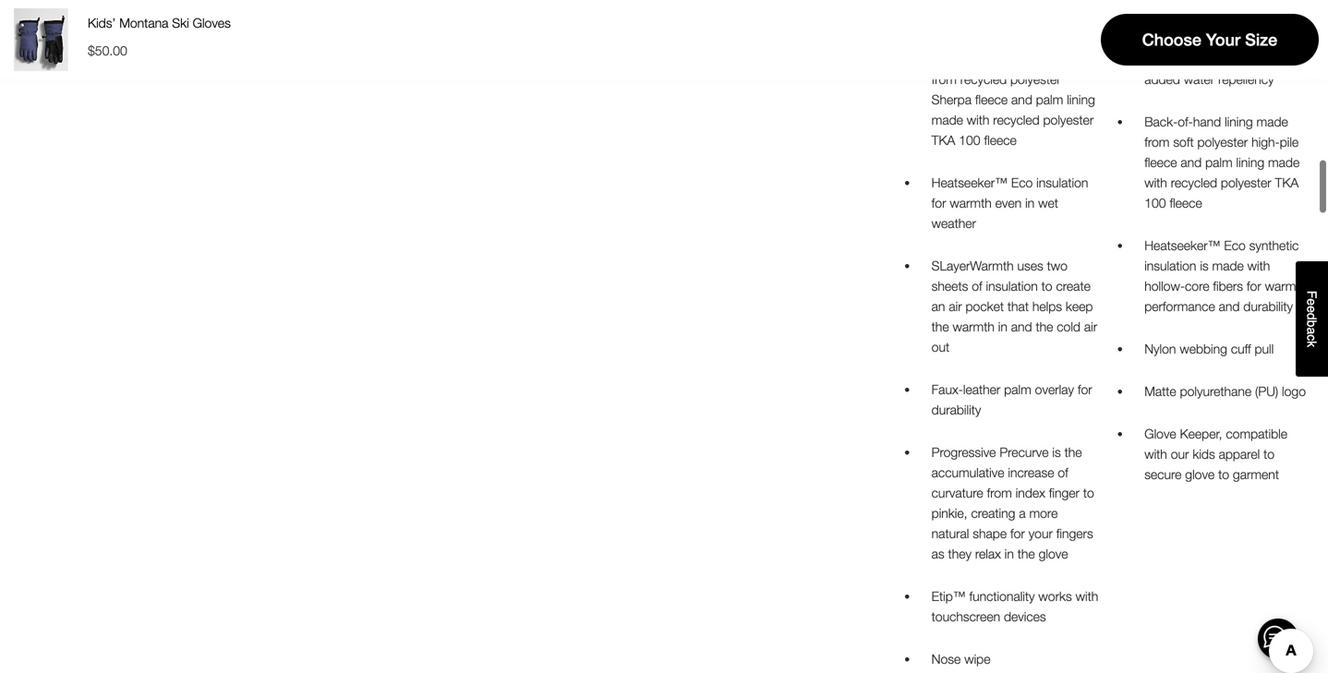 Task type: describe. For each thing, give the bounding box(es) containing it.
heatseeker™ eco insulation for warmth even in wet weather
[[932, 175, 1089, 231]]

and inside back-of-hand lining made from recycled polyester sherpa fleece and palm lining made with recycled polyester tka 100 fleece
[[1012, 92, 1033, 107]]

weather
[[932, 216, 977, 231]]

cuff
[[1231, 341, 1252, 357]]

our
[[1171, 447, 1190, 462]]

nylon
[[1145, 341, 1177, 357]]

nose wipe
[[932, 652, 991, 667]]

palm inside faux-leather palm overlay for durability
[[1005, 382, 1032, 397]]

https://images.thenorthface.com/is/image/thenorthface/nf0a7rhc_i0d_hero?$color swatch$ image
[[9, 8, 72, 71]]

your
[[1029, 526, 1053, 541]]

your
[[1206, 30, 1241, 49]]

finger
[[1049, 485, 1080, 501]]

kids' montana ski gloves
[[88, 15, 231, 30]]

warmth inside heatseeker™ eco insulation for warmth even in wet weather
[[950, 195, 992, 211]]

fingers
[[1057, 526, 1094, 541]]

kids
[[1193, 447, 1216, 462]]

tka inside back-of-hand lining made from soft polyester high-pile fleece and palm lining made with recycled polyester tka 100 fleece
[[1276, 175, 1299, 190]]

and inside the slayerwarmth uses two sheets of insulation to create an air pocket that helps keep the warmth in and the cold air out
[[1011, 319, 1033, 334]]

durability inside heatseeker™ eco synthetic insulation is made with hollow-core fibers for warmth, performance and durability
[[1244, 299, 1293, 314]]

in inside the slayerwarmth uses two sheets of insulation to create an air pocket that helps keep the warmth in and the cold air out
[[999, 319, 1008, 334]]

pu
[[1180, 9, 1197, 24]]

matte polyurethane (pu) logo
[[1145, 384, 1306, 399]]

hand for recycled
[[981, 51, 1009, 66]]

pfc
[[1173, 51, 1197, 66]]

slayerwarmth
[[932, 258, 1014, 273]]

matte for matte pu logo
[[1145, 9, 1177, 24]]

glove
[[1145, 426, 1177, 442]]

even
[[996, 195, 1022, 211]]

shape
[[973, 526, 1007, 541]]

leather
[[964, 382, 1001, 397]]

slayerwarmth uses two sheets of insulation to create an air pocket that helps keep the warmth in and the cold air out
[[932, 258, 1098, 355]]

sheets
[[932, 278, 969, 294]]

d
[[1305, 313, 1320, 320]]

pull
[[1255, 341, 1274, 357]]

100 inside back-of-hand lining made from soft polyester high-pile fleece and palm lining made with recycled polyester tka 100 fleece
[[1145, 195, 1167, 211]]

matte pu logo
[[1145, 9, 1225, 24]]

wet
[[1039, 195, 1059, 211]]

palm inside back-of-hand lining made from recycled polyester sherpa fleece and palm lining made with recycled polyester tka 100 fleece
[[1036, 92, 1064, 107]]

curvature
[[932, 485, 984, 501]]

b
[[1305, 320, 1320, 328]]

etip™
[[932, 589, 966, 604]]

etip™ functionality works with touchscreen devices
[[932, 589, 1099, 624]]

of inside the slayerwarmth uses two sheets of insulation to create an air pocket that helps keep the warmth in and the cold air out
[[972, 278, 983, 294]]

touchscreen
[[932, 609, 1001, 624]]

progressive precurve is the accumulative increase of curvature from index finger to pinkie, creating a more natural shape for your fingers as they relax in the glove
[[932, 445, 1095, 562]]

with inside back-of-hand lining made from soft polyester high-pile fleece and palm lining made with recycled polyester tka 100 fleece
[[1145, 175, 1168, 190]]

kids'
[[88, 15, 116, 30]]

two
[[1047, 258, 1068, 273]]

for inside progressive precurve is the accumulative increase of curvature from index finger to pinkie, creating a more natural shape for your fingers as they relax in the glove
[[1011, 526, 1025, 541]]

recycled inside back-of-hand lining made from soft polyester high-pile fleece and palm lining made with recycled polyester tka 100 fleece
[[1171, 175, 1218, 190]]

tka inside back-of-hand lining made from recycled polyester sherpa fleece and palm lining made with recycled polyester tka 100 fleece
[[932, 132, 956, 148]]

warmth,
[[1265, 278, 1311, 294]]

back- for recycled
[[932, 51, 965, 66]]

to inside the slayerwarmth uses two sheets of insulation to create an air pocket that helps keep the warmth in and the cold air out
[[1042, 278, 1053, 294]]

create
[[1056, 278, 1091, 294]]

size
[[1246, 30, 1278, 49]]

montana
[[119, 15, 169, 30]]

1 horizontal spatial logo
[[1282, 384, 1306, 399]]

back-of-hand lining made from soft polyester high-pile fleece and palm lining made with recycled polyester tka 100 fleece
[[1145, 114, 1300, 211]]

made inside heatseeker™ eco synthetic insulation is made with hollow-core fibers for warmth, performance and durability
[[1213, 258, 1244, 273]]

insulation inside the slayerwarmth uses two sheets of insulation to create an air pocket that helps keep the warmth in and the cold air out
[[986, 278, 1038, 294]]

with inside the etip™ functionality works with touchscreen devices
[[1076, 589, 1099, 604]]

fibers
[[1213, 278, 1244, 294]]

in inside heatseeker™ eco insulation for warmth even in wet weather
[[1026, 195, 1035, 211]]

as
[[932, 546, 945, 562]]

increase
[[1008, 465, 1055, 480]]

a inside progressive precurve is the accumulative increase of curvature from index finger to pinkie, creating a more natural shape for your fingers as they relax in the glove
[[1019, 506, 1026, 521]]

is inside progressive precurve is the accumulative increase of curvature from index finger to pinkie, creating a more natural shape for your fingers as they relax in the glove
[[1053, 445, 1061, 460]]

overlay
[[1035, 382, 1075, 397]]

and inside back-of-hand lining made from soft polyester high-pile fleece and palm lining made with recycled polyester tka 100 fleece
[[1181, 155, 1202, 170]]

progressive
[[932, 445, 996, 460]]

eco for made
[[1225, 238, 1246, 253]]

sherpa
[[932, 92, 972, 107]]

eco for even
[[1012, 175, 1033, 190]]

hand for soft
[[1194, 114, 1222, 129]]

0 vertical spatial recycled
[[961, 71, 1007, 87]]

natural
[[932, 526, 970, 541]]

water
[[1184, 71, 1215, 87]]

for inside heatseeker™ eco insulation for warmth even in wet weather
[[932, 195, 947, 211]]

faux-
[[932, 382, 964, 397]]

gloves
[[193, 15, 231, 30]]

accumulative
[[932, 465, 1005, 480]]

relax
[[976, 546, 1001, 562]]

with inside heatseeker™ eco synthetic insulation is made with hollow-core fibers for warmth, performance and durability
[[1248, 258, 1271, 273]]

choose your size button
[[1101, 14, 1319, 66]]

100 inside back-of-hand lining made from recycled polyester sherpa fleece and palm lining made with recycled polyester tka 100 fleece
[[959, 132, 981, 148]]

precurve
[[1000, 445, 1049, 460]]

with inside back-of-hand lining made from recycled polyester sherpa fleece and palm lining made with recycled polyester tka 100 fleece
[[967, 112, 990, 127]]

0 horizontal spatial air
[[949, 299, 962, 314]]

to down compatible
[[1264, 447, 1275, 462]]

keep
[[1066, 299, 1093, 314]]

of- for soft
[[1178, 114, 1194, 129]]

helps
[[1033, 299, 1063, 314]]

for inside faux-leather palm overlay for durability
[[1078, 382, 1093, 397]]

added
[[1145, 71, 1181, 87]]

from for recycled
[[932, 71, 957, 87]]

compatible
[[1226, 426, 1288, 442]]

f e e d b a c k
[[1305, 291, 1320, 348]]

choose
[[1143, 30, 1202, 49]]

keeper,
[[1180, 426, 1223, 442]]

from inside progressive precurve is the accumulative increase of curvature from index finger to pinkie, creating a more natural shape for your fingers as they relax in the glove
[[987, 485, 1012, 501]]

the down your
[[1018, 546, 1035, 562]]

functionality
[[970, 589, 1035, 604]]



Task type: locate. For each thing, give the bounding box(es) containing it.
0 vertical spatial of-
[[965, 51, 981, 66]]

is inside heatseeker™ eco synthetic insulation is made with hollow-core fibers for warmth, performance and durability
[[1201, 258, 1209, 273]]

1 vertical spatial a
[[1019, 506, 1026, 521]]

1 vertical spatial durability
[[932, 402, 982, 418]]

finish
[[1234, 51, 1262, 66]]

nose
[[932, 652, 961, 667]]

tka down pile on the right top of the page
[[1276, 175, 1299, 190]]

matte for matte polyurethane (pu) logo
[[1145, 384, 1177, 399]]

0 vertical spatial glove
[[1186, 467, 1215, 482]]

1 vertical spatial from
[[1145, 134, 1170, 150]]

and down that at right top
[[1011, 319, 1033, 334]]

glove down your
[[1039, 546, 1069, 562]]

1 horizontal spatial a
[[1305, 328, 1320, 335]]

2 vertical spatial recycled
[[1171, 175, 1218, 190]]

1 horizontal spatial 100
[[1145, 195, 1167, 211]]

from for soft
[[1145, 134, 1170, 150]]

0 vertical spatial of
[[972, 278, 983, 294]]

1 horizontal spatial hand
[[1194, 114, 1222, 129]]

and right the sherpa
[[1012, 92, 1033, 107]]

in right relax
[[1005, 546, 1014, 562]]

1 vertical spatial air
[[1085, 319, 1098, 334]]

back- inside back-of-hand lining made from soft polyester high-pile fleece and palm lining made with recycled polyester tka 100 fleece
[[1145, 114, 1178, 129]]

0 vertical spatial hand
[[981, 51, 1009, 66]]

0 horizontal spatial tka
[[932, 132, 956, 148]]

for inside heatseeker™ eco synthetic insulation is made with hollow-core fibers for warmth, performance and durability
[[1247, 278, 1262, 294]]

eco inside heatseeker™ eco synthetic insulation is made with hollow-core fibers for warmth, performance and durability
[[1225, 238, 1246, 253]]

a
[[1305, 328, 1320, 335], [1019, 506, 1026, 521]]

e up the b
[[1305, 306, 1320, 313]]

back- up the sherpa
[[932, 51, 965, 66]]

air right cold
[[1085, 319, 1098, 334]]

tka
[[932, 132, 956, 148], [1276, 175, 1299, 190]]

matte up glove
[[1145, 384, 1177, 399]]

0 vertical spatial matte
[[1145, 9, 1177, 24]]

choose your size
[[1143, 30, 1278, 49]]

eco up even
[[1012, 175, 1033, 190]]

1 vertical spatial back-
[[1145, 114, 1178, 129]]

glove keeper, compatible with our kids apparel to secure glove to garment
[[1145, 426, 1288, 482]]

and down fibers
[[1219, 299, 1240, 314]]

100 down the sherpa
[[959, 132, 981, 148]]

1 horizontal spatial heatseeker™
[[1145, 238, 1221, 253]]

eco left synthetic
[[1225, 238, 1246, 253]]

to
[[1042, 278, 1053, 294], [1264, 447, 1275, 462], [1219, 467, 1230, 482], [1084, 485, 1095, 501]]

uses
[[1018, 258, 1044, 273]]

1 horizontal spatial glove
[[1186, 467, 1215, 482]]

heatseeker™ eco synthetic insulation is made with hollow-core fibers for warmth, performance and durability
[[1145, 238, 1311, 314]]

0 horizontal spatial heatseeker™
[[932, 175, 1008, 190]]

0 horizontal spatial is
[[1053, 445, 1061, 460]]

1 vertical spatial matte
[[1145, 384, 1177, 399]]

non-pfc dwr finish for added water repellency
[[1145, 51, 1280, 87]]

insulation
[[1037, 175, 1089, 190], [1145, 258, 1197, 273], [986, 278, 1038, 294]]

to inside progressive precurve is the accumulative increase of curvature from index finger to pinkie, creating a more natural shape for your fingers as they relax in the glove
[[1084, 485, 1095, 501]]

back- for soft
[[1145, 114, 1178, 129]]

recycled up the sherpa
[[961, 71, 1007, 87]]

1 vertical spatial heatseeker™
[[1145, 238, 1221, 253]]

palm
[[1036, 92, 1064, 107], [1206, 155, 1233, 170], [1005, 382, 1032, 397]]

0 vertical spatial a
[[1305, 328, 1320, 335]]

to up 'helps'
[[1042, 278, 1053, 294]]

with inside 'glove keeper, compatible with our kids apparel to secure glove to garment'
[[1145, 447, 1168, 462]]

hand inside back-of-hand lining made from soft polyester high-pile fleece and palm lining made with recycled polyester tka 100 fleece
[[1194, 114, 1222, 129]]

secure
[[1145, 467, 1182, 482]]

from left soft
[[1145, 134, 1170, 150]]

durability inside faux-leather palm overlay for durability
[[932, 402, 982, 418]]

to right finger at the bottom right
[[1084, 485, 1095, 501]]

warmth down pocket
[[953, 319, 995, 334]]

pinkie,
[[932, 506, 968, 521]]

an
[[932, 299, 946, 314]]

heatseeker™ inside heatseeker™ eco insulation for warmth even in wet weather
[[932, 175, 1008, 190]]

2 vertical spatial in
[[1005, 546, 1014, 562]]

polyurethane
[[1180, 384, 1252, 399]]

1 vertical spatial palm
[[1206, 155, 1233, 170]]

2 horizontal spatial palm
[[1206, 155, 1233, 170]]

in inside progressive precurve is the accumulative increase of curvature from index finger to pinkie, creating a more natural shape for your fingers as they relax in the glove
[[1005, 546, 1014, 562]]

palm inside back-of-hand lining made from soft polyester high-pile fleece and palm lining made with recycled polyester tka 100 fleece
[[1206, 155, 1233, 170]]

0 vertical spatial warmth
[[950, 195, 992, 211]]

to down the apparel
[[1219, 467, 1230, 482]]

more
[[1030, 506, 1058, 521]]

1 vertical spatial recycled
[[994, 112, 1040, 127]]

1 vertical spatial is
[[1053, 445, 1061, 460]]

synthetic
[[1250, 238, 1299, 253]]

and down soft
[[1181, 155, 1202, 170]]

durability down the warmth,
[[1244, 299, 1293, 314]]

1 vertical spatial of-
[[1178, 114, 1194, 129]]

insulation inside heatseeker™ eco insulation for warmth even in wet weather
[[1037, 175, 1089, 190]]

of- up soft
[[1178, 114, 1194, 129]]

heatseeker™ for is
[[1145, 238, 1221, 253]]

for right fibers
[[1247, 278, 1262, 294]]

out
[[932, 339, 950, 355]]

back-of-hand lining made from recycled polyester sherpa fleece and palm lining made with recycled polyester tka 100 fleece
[[932, 51, 1096, 148]]

for right overlay
[[1078, 382, 1093, 397]]

of up finger at the bottom right
[[1058, 465, 1069, 480]]

of- inside back-of-hand lining made from soft polyester high-pile fleece and palm lining made with recycled polyester tka 100 fleece
[[1178, 114, 1194, 129]]

logo right "(pu)"
[[1282, 384, 1306, 399]]

1 vertical spatial glove
[[1039, 546, 1069, 562]]

nylon webbing cuff pull
[[1145, 341, 1274, 357]]

0 vertical spatial logo
[[1201, 9, 1225, 24]]

1 e from the top
[[1305, 299, 1320, 306]]

1 matte from the top
[[1145, 9, 1177, 24]]

0 vertical spatial palm
[[1036, 92, 1064, 107]]

heatseeker™ for warmth
[[932, 175, 1008, 190]]

1 vertical spatial 100
[[1145, 195, 1167, 211]]

devices
[[1004, 609, 1046, 624]]

0 vertical spatial heatseeker™
[[932, 175, 1008, 190]]

1 horizontal spatial palm
[[1036, 92, 1064, 107]]

air
[[949, 299, 962, 314], [1085, 319, 1098, 334]]

glove inside progressive precurve is the accumulative increase of curvature from index finger to pinkie, creating a more natural shape for your fingers as they relax in the glove
[[1039, 546, 1069, 562]]

creating
[[971, 506, 1016, 521]]

2 vertical spatial from
[[987, 485, 1012, 501]]

non-
[[1145, 51, 1173, 66]]

and inside heatseeker™ eco synthetic insulation is made with hollow-core fibers for warmth, performance and durability
[[1219, 299, 1240, 314]]

the down 'helps'
[[1036, 319, 1054, 334]]

logo up choose your size
[[1201, 9, 1225, 24]]

1 horizontal spatial durability
[[1244, 299, 1293, 314]]

recycled up heatseeker™ eco insulation for warmth even in wet weather
[[994, 112, 1040, 127]]

0 vertical spatial durability
[[1244, 299, 1293, 314]]

1 vertical spatial in
[[999, 319, 1008, 334]]

0 vertical spatial 100
[[959, 132, 981, 148]]

for down the size
[[1265, 51, 1280, 66]]

insulation up hollow-
[[1145, 258, 1197, 273]]

of
[[972, 278, 983, 294], [1058, 465, 1069, 480]]

warmth
[[950, 195, 992, 211], [953, 319, 995, 334]]

0 vertical spatial air
[[949, 299, 962, 314]]

100 up hollow-
[[1145, 195, 1167, 211]]

index
[[1016, 485, 1046, 501]]

1 horizontal spatial tka
[[1276, 175, 1299, 190]]

dwr
[[1201, 51, 1230, 66]]

2 matte from the top
[[1145, 384, 1177, 399]]

of- for recycled
[[965, 51, 981, 66]]

2 e from the top
[[1305, 306, 1320, 313]]

hand inside back-of-hand lining made from recycled polyester sherpa fleece and palm lining made with recycled polyester tka 100 fleece
[[981, 51, 1009, 66]]

2 horizontal spatial from
[[1145, 134, 1170, 150]]

of down slayerwarmth
[[972, 278, 983, 294]]

insulation up wet
[[1037, 175, 1089, 190]]

back- inside back-of-hand lining made from recycled polyester sherpa fleece and palm lining made with recycled polyester tka 100 fleece
[[932, 51, 965, 66]]

matte
[[1145, 9, 1177, 24], [1145, 384, 1177, 399]]

1 vertical spatial hand
[[1194, 114, 1222, 129]]

0 horizontal spatial of-
[[965, 51, 981, 66]]

1 vertical spatial logo
[[1282, 384, 1306, 399]]

back-
[[932, 51, 965, 66], [1145, 114, 1178, 129]]

of inside progressive precurve is the accumulative increase of curvature from index finger to pinkie, creating a more natural shape for your fingers as they relax in the glove
[[1058, 465, 1069, 480]]

glove inside 'glove keeper, compatible with our kids apparel to secure glove to garment'
[[1186, 467, 1215, 482]]

0 horizontal spatial hand
[[981, 51, 1009, 66]]

that
[[1008, 299, 1029, 314]]

soft
[[1174, 134, 1194, 150]]

from inside back-of-hand lining made from recycled polyester sherpa fleece and palm lining made with recycled polyester tka 100 fleece
[[932, 71, 957, 87]]

from
[[932, 71, 957, 87], [1145, 134, 1170, 150], [987, 485, 1012, 501]]

1 horizontal spatial from
[[987, 485, 1012, 501]]

warmth inside the slayerwarmth uses two sheets of insulation to create an air pocket that helps keep the warmth in and the cold air out
[[953, 319, 995, 334]]

f e e d b a c k button
[[1296, 262, 1329, 377]]

0 horizontal spatial eco
[[1012, 175, 1033, 190]]

air right an on the top
[[949, 299, 962, 314]]

0 horizontal spatial back-
[[932, 51, 965, 66]]

e up d
[[1305, 299, 1320, 306]]

insulation up that at right top
[[986, 278, 1038, 294]]

heatseeker™ up core
[[1145, 238, 1221, 253]]

back- up soft
[[1145, 114, 1178, 129]]

0 horizontal spatial 100
[[959, 132, 981, 148]]

apparel
[[1219, 447, 1260, 462]]

heatseeker™
[[932, 175, 1008, 190], [1145, 238, 1221, 253]]

performance
[[1145, 299, 1216, 314]]

100
[[959, 132, 981, 148], [1145, 195, 1167, 211]]

from up the sherpa
[[932, 71, 957, 87]]

for inside non-pfc dwr finish for added water repellency
[[1265, 51, 1280, 66]]

2 vertical spatial palm
[[1005, 382, 1032, 397]]

a inside button
[[1305, 328, 1320, 335]]

0 vertical spatial back-
[[932, 51, 965, 66]]

wipe
[[965, 652, 991, 667]]

1 horizontal spatial air
[[1085, 319, 1098, 334]]

1 horizontal spatial of-
[[1178, 114, 1194, 129]]

0 horizontal spatial glove
[[1039, 546, 1069, 562]]

heatseeker™ inside heatseeker™ eco synthetic insulation is made with hollow-core fibers for warmth, performance and durability
[[1145, 238, 1221, 253]]

high-
[[1252, 134, 1280, 150]]

1 horizontal spatial of
[[1058, 465, 1069, 480]]

tka down the sherpa
[[932, 132, 956, 148]]

2 vertical spatial insulation
[[986, 278, 1038, 294]]

matte up choose
[[1145, 9, 1177, 24]]

eco
[[1012, 175, 1033, 190], [1225, 238, 1246, 253]]

1 vertical spatial of
[[1058, 465, 1069, 480]]

eco inside heatseeker™ eco insulation for warmth even in wet weather
[[1012, 175, 1033, 190]]

f
[[1305, 291, 1320, 299]]

lining
[[1012, 51, 1040, 66], [1067, 92, 1096, 107], [1225, 114, 1253, 129], [1237, 155, 1265, 170]]

cold
[[1057, 319, 1081, 334]]

$50.00
[[88, 43, 127, 58]]

logo
[[1201, 9, 1225, 24], [1282, 384, 1306, 399]]

of- inside back-of-hand lining made from recycled polyester sherpa fleece and palm lining made with recycled polyester tka 100 fleece
[[965, 51, 981, 66]]

of- up the sherpa
[[965, 51, 981, 66]]

1 vertical spatial eco
[[1225, 238, 1246, 253]]

0 vertical spatial is
[[1201, 258, 1209, 273]]

the up out
[[932, 319, 949, 334]]

pocket
[[966, 299, 1004, 314]]

for left your
[[1011, 526, 1025, 541]]

for up weather
[[932, 195, 947, 211]]

1 vertical spatial warmth
[[953, 319, 995, 334]]

works
[[1039, 589, 1072, 604]]

a left more
[[1019, 506, 1026, 521]]

the
[[932, 319, 949, 334], [1036, 319, 1054, 334], [1065, 445, 1082, 460], [1018, 546, 1035, 562]]

0 horizontal spatial a
[[1019, 506, 1026, 521]]

a up k
[[1305, 328, 1320, 335]]

the up finger at the bottom right
[[1065, 445, 1082, 460]]

warmth up weather
[[950, 195, 992, 211]]

k
[[1305, 341, 1320, 348]]

in
[[1026, 195, 1035, 211], [999, 319, 1008, 334], [1005, 546, 1014, 562]]

0 horizontal spatial of
[[972, 278, 983, 294]]

1 vertical spatial insulation
[[1145, 258, 1197, 273]]

1 vertical spatial tka
[[1276, 175, 1299, 190]]

in down pocket
[[999, 319, 1008, 334]]

0 vertical spatial tka
[[932, 132, 956, 148]]

faux-leather palm overlay for durability
[[932, 382, 1093, 418]]

is right precurve
[[1053, 445, 1061, 460]]

heatseeker™ up weather
[[932, 175, 1008, 190]]

they
[[948, 546, 972, 562]]

0 horizontal spatial logo
[[1201, 9, 1225, 24]]

core
[[1185, 278, 1210, 294]]

in left wet
[[1026, 195, 1035, 211]]

pile
[[1280, 134, 1299, 150]]

0 horizontal spatial durability
[[932, 402, 982, 418]]

0 vertical spatial insulation
[[1037, 175, 1089, 190]]

glove down kids
[[1186, 467, 1215, 482]]

0 vertical spatial from
[[932, 71, 957, 87]]

garment
[[1233, 467, 1280, 482]]

from inside back-of-hand lining made from soft polyester high-pile fleece and palm lining made with recycled polyester tka 100 fleece
[[1145, 134, 1170, 150]]

0 horizontal spatial palm
[[1005, 382, 1032, 397]]

(pu)
[[1256, 384, 1279, 399]]

0 horizontal spatial from
[[932, 71, 957, 87]]

ski
[[172, 15, 189, 30]]

1 horizontal spatial eco
[[1225, 238, 1246, 253]]

c
[[1305, 335, 1320, 341]]

recycled
[[961, 71, 1007, 87], [994, 112, 1040, 127], [1171, 175, 1218, 190]]

insulation inside heatseeker™ eco synthetic insulation is made with hollow-core fibers for warmth, performance and durability
[[1145, 258, 1197, 273]]

0 vertical spatial eco
[[1012, 175, 1033, 190]]

0 vertical spatial in
[[1026, 195, 1035, 211]]

durability down faux-
[[932, 402, 982, 418]]

webbing
[[1180, 341, 1228, 357]]

is up core
[[1201, 258, 1209, 273]]

recycled down soft
[[1171, 175, 1218, 190]]

1 horizontal spatial is
[[1201, 258, 1209, 273]]

from up the creating
[[987, 485, 1012, 501]]

1 horizontal spatial back-
[[1145, 114, 1178, 129]]



Task type: vqa. For each thing, say whether or not it's contained in the screenshot.
text field
no



